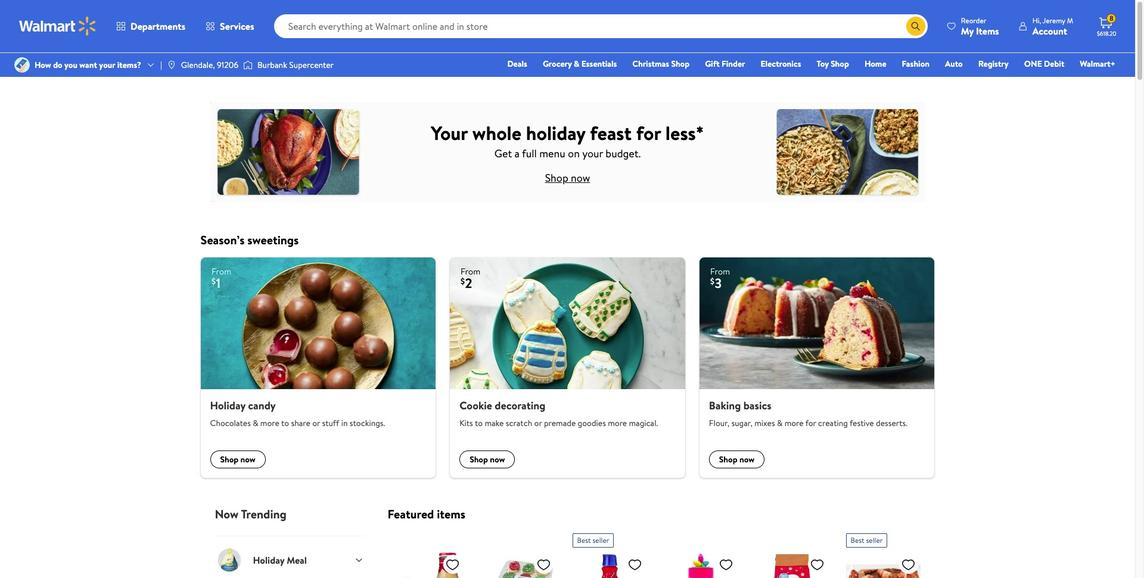 Task type: vqa. For each thing, say whether or not it's contained in the screenshot.
the Up to the top
no



Task type: describe. For each thing, give the bounding box(es) containing it.
toy shop
[[817, 58, 849, 70]]

& inside 'holiday candy chocolates & more to share or stuff in stockings.'
[[253, 417, 258, 429]]

reorder
[[961, 15, 986, 25]]

or inside 'holiday candy chocolates & more to share or stuff in stockings.'
[[312, 417, 320, 429]]

christmas
[[632, 58, 669, 70]]

festive
[[850, 417, 874, 429]]

91206
[[217, 59, 238, 71]]

baking
[[709, 398, 741, 413]]

seller for hillshire farm lit'l smokies smoked sausage, 28 oz image
[[866, 535, 883, 545]]

more inside baking basics flour, sugar, mixes & more for creating festive desserts.
[[785, 417, 804, 429]]

share
[[291, 417, 310, 429]]

a
[[515, 146, 520, 161]]

hi,
[[1033, 15, 1041, 25]]

services button
[[196, 12, 264, 41]]

8
[[1110, 13, 1114, 23]]

or inside cookie decorating kits to make scratch or premade goodies more magical.
[[534, 417, 542, 429]]

for inside your whole holiday feast for less* get a full menu on your budget.
[[636, 119, 661, 146]]

shop inside "link"
[[831, 58, 849, 70]]

Walmart Site-Wide search field
[[274, 14, 928, 38]]

best seller for hillshire farm lit'l smokies smoked sausage, 28 oz image
[[851, 535, 883, 545]]

reorder my items
[[961, 15, 999, 37]]

shop inside holiday candy list item
[[220, 454, 239, 466]]

fashion link
[[897, 57, 935, 70]]

departments
[[131, 20, 185, 33]]

for inside baking basics flour, sugar, mixes & more for creating festive desserts.
[[806, 417, 816, 429]]

full
[[522, 146, 537, 161]]

gift finder link
[[700, 57, 751, 70]]

sweetings
[[247, 232, 299, 248]]

add to favorites list, great value coffee creamer, peppermint bark, 32 fl oz image
[[628, 557, 642, 572]]

want
[[79, 59, 97, 71]]

services
[[220, 20, 254, 33]]

on
[[568, 146, 580, 161]]

holiday meal
[[253, 554, 307, 567]]

decorating
[[495, 398, 546, 413]]

add to favorites list, hillshire farm lit'l smokies smoked sausage, 28 oz image
[[901, 557, 916, 572]]

burbank
[[257, 59, 287, 71]]

items?
[[117, 59, 141, 71]]

starbucks peppermint mocha frappuccino, 12 pack 13.7oz image
[[390, 553, 465, 578]]

do
[[53, 59, 62, 71]]

one
[[1024, 58, 1042, 70]]

supercenter
[[289, 59, 334, 71]]

grocery
[[543, 58, 572, 70]]

walmart image
[[19, 17, 97, 36]]

goodies
[[578, 417, 606, 429]]

less*
[[666, 119, 704, 146]]

cookie
[[460, 398, 492, 413]]

grocery & essentials
[[543, 58, 617, 70]]

creating
[[818, 417, 848, 429]]

your
[[431, 119, 468, 146]]

 image for glendale, 91206
[[167, 60, 176, 70]]

sugar,
[[732, 417, 753, 429]]

shop now for cookie decorating
[[470, 454, 505, 466]]

menu
[[539, 146, 565, 161]]

finder
[[722, 58, 745, 70]]

shop now for baking basics
[[719, 454, 755, 466]]

items
[[976, 24, 999, 37]]

your inside your whole holiday feast for less* get a full menu on your budget.
[[582, 146, 603, 161]]

chocolates
[[210, 417, 251, 429]]

baking basics flour, sugar, mixes & more for creating festive desserts.
[[709, 398, 908, 429]]

 image for burbank supercenter
[[243, 59, 253, 71]]

desserts.
[[876, 417, 908, 429]]

glendale, 91206
[[181, 59, 238, 71]]

toy shop link
[[811, 57, 855, 70]]

your whole holiday feast for less* image
[[210, 101, 925, 203]]

8 $618.20
[[1097, 13, 1117, 38]]

walmart+
[[1080, 58, 1116, 70]]

now
[[215, 506, 239, 522]]

holiday meal button
[[215, 536, 364, 578]]

magical.
[[629, 417, 658, 429]]

0 vertical spatial your
[[99, 59, 115, 71]]

fashion
[[902, 58, 930, 70]]

now for holiday candy
[[241, 454, 256, 466]]

electronics link
[[755, 57, 807, 70]]

mixes
[[755, 417, 775, 429]]

registry
[[978, 58, 1009, 70]]

freshness guaranteed christmas vanilla iced mini donuts pastry, 8oz, 12 count image
[[481, 553, 556, 578]]

one debit link
[[1019, 57, 1070, 70]]

basics
[[744, 398, 772, 413]]



Task type: locate. For each thing, give the bounding box(es) containing it.
essentials
[[582, 58, 617, 70]]

3 product group from the left
[[846, 529, 920, 578]]

best up great value coffee creamer, peppermint bark, 32 fl oz 'image'
[[577, 535, 591, 545]]

1 or from the left
[[312, 417, 320, 429]]

shop now down sugar,
[[719, 454, 755, 466]]

featured
[[388, 506, 434, 522]]

& right mixes
[[777, 417, 783, 429]]

list
[[193, 257, 942, 478]]

holiday
[[526, 119, 585, 146]]

cookie decorating list item
[[443, 257, 692, 478]]

best seller up hillshire farm lit'l smokies smoked sausage, 28 oz image
[[851, 535, 883, 545]]

great value holiday lights multi-color dessert sprinkles, 2.82 oz image
[[664, 553, 738, 578]]

shop now down make
[[470, 454, 505, 466]]

0 horizontal spatial your
[[99, 59, 115, 71]]

best
[[577, 535, 591, 545], [851, 535, 864, 545]]

holiday inside 'holiday candy chocolates & more to share or stuff in stockings.'
[[210, 398, 245, 413]]

now for baking basics
[[740, 454, 755, 466]]

add to favorites list, great value holiday lights multi-color dessert sprinkles, 2.82 oz image
[[719, 557, 733, 572]]

1 horizontal spatial product group
[[572, 529, 647, 578]]

kits
[[460, 417, 473, 429]]

shop now for holiday candy
[[220, 454, 256, 466]]

premade
[[544, 417, 576, 429]]

for left "less*"
[[636, 119, 661, 146]]

more down candy
[[260, 417, 279, 429]]

how
[[35, 59, 51, 71]]

shop right the christmas at top
[[671, 58, 690, 70]]

feast
[[590, 119, 632, 146]]

0 horizontal spatial best seller
[[577, 535, 609, 545]]

in
[[341, 417, 348, 429]]

grocery & essentials link
[[537, 57, 622, 70]]

0 vertical spatial holiday
[[210, 398, 245, 413]]

home link
[[859, 57, 892, 70]]

hillshire farm lit'l smokies smoked sausage, 28 oz image
[[846, 553, 920, 578]]

shop now inside the cookie decorating list item
[[470, 454, 505, 466]]

now down sugar,
[[740, 454, 755, 466]]

 image right |
[[167, 60, 176, 70]]

now trending
[[215, 506, 287, 522]]

account
[[1033, 24, 1067, 37]]

1 horizontal spatial seller
[[866, 535, 883, 545]]

seller for great value coffee creamer, peppermint bark, 32 fl oz 'image'
[[593, 535, 609, 545]]

2 horizontal spatial more
[[785, 417, 804, 429]]

1 horizontal spatial to
[[475, 417, 483, 429]]

shop now down on
[[545, 170, 590, 185]]

1 horizontal spatial or
[[534, 417, 542, 429]]

3 more from the left
[[785, 417, 804, 429]]

auto link
[[940, 57, 968, 70]]

|
[[160, 59, 162, 71]]

best seller
[[577, 535, 609, 545], [851, 535, 883, 545]]

0 horizontal spatial holiday
[[210, 398, 245, 413]]

baking basics list item
[[692, 257, 942, 478]]

&
[[574, 58, 580, 70], [253, 417, 258, 429], [777, 417, 783, 429]]

more right goodies
[[608, 417, 627, 429]]

your
[[99, 59, 115, 71], [582, 146, 603, 161]]

1 horizontal spatial  image
[[243, 59, 253, 71]]

featured items
[[388, 506, 465, 522]]

how do you want your items?
[[35, 59, 141, 71]]

gift finder
[[705, 58, 745, 70]]

or right scratch
[[534, 417, 542, 429]]

shop now inside baking basics list item
[[719, 454, 755, 466]]

seller up hillshire farm lit'l smokies smoked sausage, 28 oz image
[[866, 535, 883, 545]]

0 vertical spatial for
[[636, 119, 661, 146]]

2 seller from the left
[[866, 535, 883, 545]]

scratch
[[506, 417, 532, 429]]

stockings.
[[350, 417, 385, 429]]

& right grocery
[[574, 58, 580, 70]]

best for second product group from right
[[577, 535, 591, 545]]

holiday for candy
[[210, 398, 245, 413]]

2 more from the left
[[608, 417, 627, 429]]

2 horizontal spatial product group
[[846, 529, 920, 578]]

best seller up great value coffee creamer, peppermint bark, 32 fl oz 'image'
[[577, 535, 609, 545]]

candy
[[248, 398, 276, 413]]

now for cookie decorating
[[490, 454, 505, 466]]

0 horizontal spatial best
[[577, 535, 591, 545]]

shop down kits
[[470, 454, 488, 466]]

1 horizontal spatial holiday
[[253, 554, 284, 567]]

holiday candy chocolates & more to share or stuff in stockings.
[[210, 398, 385, 429]]

flour,
[[709, 417, 730, 429]]

holiday candy list item
[[193, 257, 443, 478]]

2 product group from the left
[[572, 529, 647, 578]]

deals
[[507, 58, 527, 70]]

now down chocolates
[[241, 454, 256, 466]]

1 seller from the left
[[593, 535, 609, 545]]

season's
[[201, 232, 245, 248]]

shop down chocolates
[[220, 454, 239, 466]]

1 vertical spatial your
[[582, 146, 603, 161]]

 image right 91206
[[243, 59, 253, 71]]

hi, jeremy m account
[[1033, 15, 1073, 37]]

more inside 'holiday candy chocolates & more to share or stuff in stockings.'
[[260, 417, 279, 429]]

now inside the cookie decorating list item
[[490, 454, 505, 466]]

1 product group from the left
[[390, 529, 465, 578]]

& down candy
[[253, 417, 258, 429]]

now down on
[[571, 170, 590, 185]]

christmas shop
[[632, 58, 690, 70]]

get
[[494, 146, 512, 161]]

items
[[437, 506, 465, 522]]

great value holiday gingerbread ground coffee, medium roast, 12 oz image
[[755, 553, 829, 578]]

electronics
[[761, 58, 801, 70]]

shop now
[[545, 170, 590, 185], [220, 454, 256, 466], [470, 454, 505, 466], [719, 454, 755, 466]]

0 horizontal spatial  image
[[167, 60, 176, 70]]

for
[[636, 119, 661, 146], [806, 417, 816, 429]]

shop inside the cookie decorating list item
[[470, 454, 488, 466]]

christmas shop link
[[627, 57, 695, 70]]

gift
[[705, 58, 720, 70]]

m
[[1067, 15, 1073, 25]]

to right kits
[[475, 417, 483, 429]]

shop now down chocolates
[[220, 454, 256, 466]]

2 best from the left
[[851, 535, 864, 545]]

1 vertical spatial holiday
[[253, 554, 284, 567]]

debit
[[1044, 58, 1065, 70]]

 image
[[243, 59, 253, 71], [167, 60, 176, 70]]

to inside 'holiday candy chocolates & more to share or stuff in stockings.'
[[281, 417, 289, 429]]

holiday left meal
[[253, 554, 284, 567]]

shop now inside holiday candy list item
[[220, 454, 256, 466]]

0 horizontal spatial to
[[281, 417, 289, 429]]

Search search field
[[274, 14, 928, 38]]

holiday
[[210, 398, 245, 413], [253, 554, 284, 567]]

whole
[[472, 119, 522, 146]]

season's sweetings
[[201, 232, 299, 248]]

cookie decorating kits to make scratch or premade goodies more magical.
[[460, 398, 658, 429]]

your right want
[[99, 59, 115, 71]]

1 horizontal spatial best seller
[[851, 535, 883, 545]]

for left creating
[[806, 417, 816, 429]]

registry link
[[973, 57, 1014, 70]]

one debit
[[1024, 58, 1065, 70]]

holiday up chocolates
[[210, 398, 245, 413]]

2 to from the left
[[475, 417, 483, 429]]

departments button
[[106, 12, 196, 41]]

meal
[[287, 554, 307, 567]]

1 horizontal spatial more
[[608, 417, 627, 429]]

1 horizontal spatial your
[[582, 146, 603, 161]]

0 horizontal spatial more
[[260, 417, 279, 429]]

list containing holiday candy
[[193, 257, 942, 478]]

1 best seller from the left
[[577, 535, 609, 545]]

& inside baking basics flour, sugar, mixes & more for creating festive desserts.
[[777, 417, 783, 429]]

0 horizontal spatial for
[[636, 119, 661, 146]]

1 to from the left
[[281, 417, 289, 429]]

seller
[[593, 535, 609, 545], [866, 535, 883, 545]]

or left stuff
[[312, 417, 320, 429]]

stuff
[[322, 417, 339, 429]]

shop down 'flour,'
[[719, 454, 738, 466]]

now inside holiday candy list item
[[241, 454, 256, 466]]

you
[[64, 59, 77, 71]]

add to favorites list, freshness guaranteed christmas vanilla iced mini donuts pastry, 8oz, 12 count image
[[537, 557, 551, 572]]

0 horizontal spatial seller
[[593, 535, 609, 545]]

your whole holiday feast for less* get a full menu on your budget.
[[431, 119, 704, 161]]

search icon image
[[911, 21, 921, 31]]

1 horizontal spatial for
[[806, 417, 816, 429]]

your right on
[[582, 146, 603, 161]]

now inside baking basics list item
[[740, 454, 755, 466]]

more inside cookie decorating kits to make scratch or premade goodies more magical.
[[608, 417, 627, 429]]

add to favorites list, starbucks peppermint mocha frappuccino, 12 pack 13.7oz image
[[445, 557, 460, 572]]

0 horizontal spatial product group
[[390, 529, 465, 578]]

holiday inside dropdown button
[[253, 554, 284, 567]]

toy
[[817, 58, 829, 70]]

auto
[[945, 58, 963, 70]]

2 or from the left
[[534, 417, 542, 429]]

 image
[[14, 57, 30, 73]]

trending
[[241, 506, 287, 522]]

1 horizontal spatial &
[[574, 58, 580, 70]]

my
[[961, 24, 974, 37]]

best for third product group from left
[[851, 535, 864, 545]]

2 best seller from the left
[[851, 535, 883, 545]]

1 best from the left
[[577, 535, 591, 545]]

add to favorites list, great value holiday gingerbread ground coffee, medium roast, 12 oz image
[[810, 557, 824, 572]]

glendale,
[[181, 59, 215, 71]]

1 horizontal spatial best
[[851, 535, 864, 545]]

shop now link
[[545, 170, 590, 185]]

now
[[571, 170, 590, 185], [241, 454, 256, 466], [490, 454, 505, 466], [740, 454, 755, 466]]

1 vertical spatial for
[[806, 417, 816, 429]]

make
[[485, 417, 504, 429]]

shop right toy
[[831, 58, 849, 70]]

shop down menu
[[545, 170, 568, 185]]

0 horizontal spatial or
[[312, 417, 320, 429]]

product group
[[390, 529, 465, 578], [572, 529, 647, 578], [846, 529, 920, 578]]

now down make
[[490, 454, 505, 466]]

shop
[[671, 58, 690, 70], [831, 58, 849, 70], [545, 170, 568, 185], [220, 454, 239, 466], [470, 454, 488, 466], [719, 454, 738, 466]]

jeremy
[[1043, 15, 1065, 25]]

best up hillshire farm lit'l smokies smoked sausage, 28 oz image
[[851, 535, 864, 545]]

to inside cookie decorating kits to make scratch or premade goodies more magical.
[[475, 417, 483, 429]]

1 more from the left
[[260, 417, 279, 429]]

to left share
[[281, 417, 289, 429]]

best seller for great value coffee creamer, peppermint bark, 32 fl oz 'image'
[[577, 535, 609, 545]]

seller up great value coffee creamer, peppermint bark, 32 fl oz 'image'
[[593, 535, 609, 545]]

$618.20
[[1097, 29, 1117, 38]]

shop inside baking basics list item
[[719, 454, 738, 466]]

0 horizontal spatial &
[[253, 417, 258, 429]]

walmart+ link
[[1075, 57, 1121, 70]]

budget.
[[606, 146, 641, 161]]

great value coffee creamer, peppermint bark, 32 fl oz image
[[572, 553, 647, 578]]

2 horizontal spatial &
[[777, 417, 783, 429]]

burbank supercenter
[[257, 59, 334, 71]]

holiday for meal
[[253, 554, 284, 567]]

more right mixes
[[785, 417, 804, 429]]



